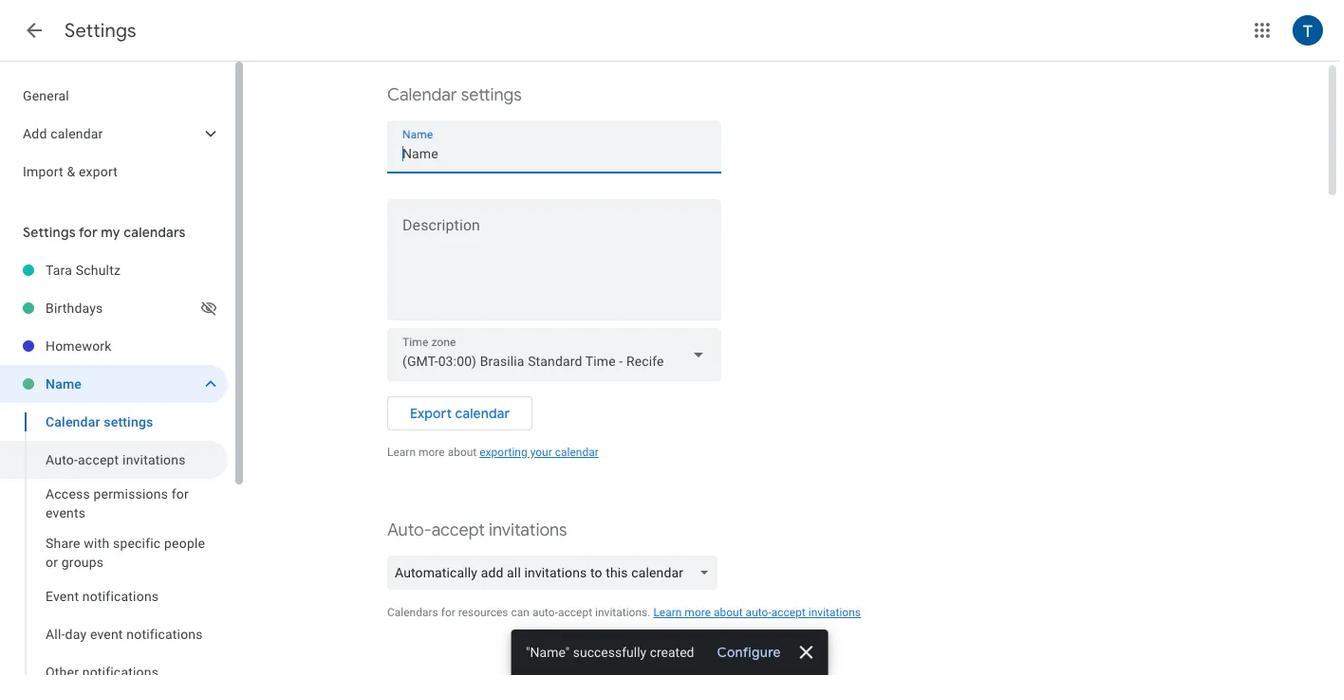 Task type: vqa. For each thing, say whether or not it's contained in the screenshot.
All day
no



Task type: locate. For each thing, give the bounding box(es) containing it.
go back image
[[23, 19, 46, 42]]

calendar up learn more about exporting your calendar
[[455, 405, 510, 422]]

calendar right 'your'
[[555, 446, 599, 459]]

auto- right can
[[532, 607, 558, 620]]

invitations
[[122, 453, 186, 468], [489, 520, 567, 542], [809, 607, 861, 620]]

can
[[511, 607, 530, 620]]

about
[[448, 446, 477, 459], [714, 607, 743, 620]]

None field
[[387, 328, 722, 382], [387, 556, 725, 590], [387, 328, 722, 382], [387, 556, 725, 590]]

1 horizontal spatial invitations
[[489, 520, 567, 542]]

learn more about auto-accept invitations link
[[654, 607, 861, 620]]

notifications
[[82, 590, 159, 605], [127, 628, 203, 643]]

calendar
[[387, 84, 457, 106], [46, 415, 100, 430]]

about up configure button
[[714, 607, 743, 620]]

event
[[46, 590, 79, 605]]

1 horizontal spatial calendar
[[455, 405, 510, 422]]

calendar up &
[[50, 126, 103, 141]]

auto- up access
[[46, 453, 78, 468]]

group containing calendar settings
[[0, 403, 228, 676]]

invitations.
[[595, 607, 651, 620]]

1 vertical spatial settings
[[104, 415, 153, 430]]

for inside access permissions for events
[[172, 487, 189, 502]]

0 horizontal spatial invitations
[[122, 453, 186, 468]]

0 horizontal spatial settings
[[104, 415, 153, 430]]

tara schultz
[[46, 263, 121, 278]]

auto-
[[532, 607, 558, 620], [746, 607, 772, 620]]

event notifications
[[46, 590, 159, 605]]

export calendar
[[410, 405, 510, 422]]

or
[[46, 555, 58, 571]]

1 horizontal spatial auto-
[[387, 520, 432, 542]]

auto-accept invitations
[[46, 453, 186, 468], [387, 520, 567, 542]]

0 horizontal spatial calendar
[[46, 415, 100, 430]]

0 vertical spatial auto-
[[46, 453, 78, 468]]

1 vertical spatial calendar
[[46, 415, 100, 430]]

about down export calendar
[[448, 446, 477, 459]]

0 vertical spatial calendar settings
[[387, 84, 522, 106]]

0 horizontal spatial for
[[79, 224, 98, 241]]

learn up created
[[654, 607, 682, 620]]

auto- up calendars
[[387, 520, 432, 542]]

your
[[530, 446, 552, 459]]

settings right go back image
[[65, 19, 136, 43]]

settings for settings
[[65, 19, 136, 43]]

1 vertical spatial invitations
[[489, 520, 567, 542]]

notifications right event
[[127, 628, 203, 643]]

0 horizontal spatial calendar settings
[[46, 415, 153, 430]]

created
[[650, 646, 695, 661]]

1 horizontal spatial about
[[714, 607, 743, 620]]

share with specific people or groups
[[46, 536, 205, 571]]

0 vertical spatial more
[[419, 446, 445, 459]]

0 horizontal spatial auto-
[[46, 453, 78, 468]]

2 vertical spatial for
[[441, 607, 456, 620]]

auto-
[[46, 453, 78, 468], [387, 520, 432, 542]]

accept left invitations.
[[558, 607, 592, 620]]

accept
[[78, 453, 119, 468], [432, 520, 485, 542], [558, 607, 592, 620], [772, 607, 806, 620]]

1 vertical spatial for
[[172, 487, 189, 502]]

settings for settings for my calendars
[[23, 224, 76, 241]]

1 vertical spatial calendar
[[455, 405, 510, 422]]

for right permissions
[[172, 487, 189, 502]]

group
[[0, 403, 228, 676]]

0 vertical spatial calendar
[[50, 126, 103, 141]]

more
[[419, 446, 445, 459], [685, 607, 711, 620]]

for for calendars
[[441, 607, 456, 620]]

specific
[[113, 536, 161, 552]]

name tree item
[[0, 365, 228, 403]]

0 horizontal spatial learn
[[387, 446, 416, 459]]

auto-accept invitations up permissions
[[46, 453, 186, 468]]

calendar settings
[[387, 84, 522, 106], [46, 415, 153, 430]]

import & export
[[23, 164, 118, 179]]

for left resources
[[441, 607, 456, 620]]

None text field
[[403, 141, 706, 167], [387, 221, 722, 312], [403, 141, 706, 167], [387, 221, 722, 312]]

name link
[[46, 365, 194, 403]]

access permissions for events
[[46, 487, 189, 521]]

learn down export
[[387, 446, 416, 459]]

calendar settings inside settings for my calendars "tree"
[[46, 415, 153, 430]]

0 horizontal spatial calendar
[[50, 126, 103, 141]]

0 horizontal spatial more
[[419, 446, 445, 459]]

homework tree item
[[0, 328, 228, 365]]

auto-accept invitations down learn more about exporting your calendar
[[387, 520, 567, 542]]

tree
[[0, 77, 228, 191]]

calendar
[[50, 126, 103, 141], [455, 405, 510, 422], [555, 446, 599, 459]]

0 vertical spatial invitations
[[122, 453, 186, 468]]

1 horizontal spatial learn
[[654, 607, 682, 620]]

share
[[46, 536, 80, 552]]

"name"
[[527, 646, 570, 661]]

0 vertical spatial settings
[[65, 19, 136, 43]]

calendar inside tree
[[50, 126, 103, 141]]

1 vertical spatial more
[[685, 607, 711, 620]]

1 horizontal spatial auto-accept invitations
[[387, 520, 567, 542]]

homework link
[[46, 328, 228, 365]]

notifications up the all-day event notifications
[[82, 590, 159, 605]]

permissions
[[94, 487, 168, 502]]

1 horizontal spatial more
[[685, 607, 711, 620]]

0 horizontal spatial about
[[448, 446, 477, 459]]

more up created
[[685, 607, 711, 620]]

calendars
[[387, 607, 438, 620]]

birthdays tree item
[[0, 290, 228, 328]]

0 vertical spatial for
[[79, 224, 98, 241]]

with
[[84, 536, 109, 552]]

exporting
[[480, 446, 528, 459]]

settings heading
[[65, 19, 136, 43]]

auto- up configure button
[[746, 607, 772, 620]]

settings up tara
[[23, 224, 76, 241]]

0 vertical spatial auto-accept invitations
[[46, 453, 186, 468]]

all-
[[46, 628, 65, 643]]

settings
[[65, 19, 136, 43], [23, 224, 76, 241]]

access
[[46, 487, 90, 502]]

2 horizontal spatial for
[[441, 607, 456, 620]]

0 vertical spatial about
[[448, 446, 477, 459]]

accept up configure button
[[772, 607, 806, 620]]

"name" successfully created
[[527, 646, 695, 661]]

1 horizontal spatial calendar settings
[[387, 84, 522, 106]]

1 vertical spatial auto-accept invitations
[[387, 520, 567, 542]]

accept up access
[[78, 453, 119, 468]]

calendars
[[124, 224, 186, 241]]

people
[[164, 536, 205, 552]]

more down export
[[419, 446, 445, 459]]

1 horizontal spatial for
[[172, 487, 189, 502]]

1 vertical spatial calendar settings
[[46, 415, 153, 430]]

for
[[79, 224, 98, 241], [172, 487, 189, 502], [441, 607, 456, 620]]

learn
[[387, 446, 416, 459], [654, 607, 682, 620]]

settings
[[461, 84, 522, 106], [104, 415, 153, 430]]

1 horizontal spatial settings
[[461, 84, 522, 106]]

export
[[410, 405, 452, 422]]

2 horizontal spatial calendar
[[555, 446, 599, 459]]

settings for my calendars
[[23, 224, 186, 241]]

0 vertical spatial learn
[[387, 446, 416, 459]]

2 horizontal spatial invitations
[[809, 607, 861, 620]]

1 vertical spatial settings
[[23, 224, 76, 241]]

0 horizontal spatial auto-
[[532, 607, 558, 620]]

2 auto- from the left
[[746, 607, 772, 620]]

1 horizontal spatial calendar
[[387, 84, 457, 106]]

1 horizontal spatial auto-
[[746, 607, 772, 620]]

0 horizontal spatial auto-accept invitations
[[46, 453, 186, 468]]

name
[[46, 377, 82, 392]]

for left my
[[79, 224, 98, 241]]

0 vertical spatial calendar
[[387, 84, 457, 106]]

1 vertical spatial notifications
[[127, 628, 203, 643]]



Task type: describe. For each thing, give the bounding box(es) containing it.
calendar for export calendar
[[455, 405, 510, 422]]

calendar for add calendar
[[50, 126, 103, 141]]

invitations inside settings for my calendars "tree"
[[122, 453, 186, 468]]

tara
[[46, 263, 72, 278]]

all-day event notifications
[[46, 628, 203, 643]]

for for settings
[[79, 224, 98, 241]]

homework
[[46, 339, 112, 354]]

0 vertical spatial settings
[[461, 84, 522, 106]]

my
[[101, 224, 120, 241]]

event
[[90, 628, 123, 643]]

learn more about exporting your calendar
[[387, 446, 599, 459]]

birthdays link
[[46, 290, 197, 328]]

settings for my calendars tree
[[0, 252, 228, 676]]

day
[[65, 628, 87, 643]]

&
[[67, 164, 75, 179]]

general
[[23, 88, 69, 103]]

birthdays
[[46, 301, 103, 316]]

calendars for resources can auto-accept invitations. learn more about auto-accept invitations
[[387, 607, 861, 620]]

tara schultz tree item
[[0, 252, 228, 290]]

import
[[23, 164, 63, 179]]

add calendar
[[23, 126, 103, 141]]

calendar inside "tree"
[[46, 415, 100, 430]]

successfully
[[574, 646, 647, 661]]

configure button
[[710, 644, 789, 663]]

1 vertical spatial about
[[714, 607, 743, 620]]

auto- inside group
[[46, 453, 78, 468]]

0 vertical spatial notifications
[[82, 590, 159, 605]]

1 vertical spatial learn
[[654, 607, 682, 620]]

events
[[46, 506, 86, 521]]

accept inside group
[[78, 453, 119, 468]]

2 vertical spatial calendar
[[555, 446, 599, 459]]

resources
[[458, 607, 508, 620]]

add
[[23, 126, 47, 141]]

groups
[[61, 555, 104, 571]]

schultz
[[76, 263, 121, 278]]

accept down learn more about exporting your calendar
[[432, 520, 485, 542]]

1 vertical spatial auto-
[[387, 520, 432, 542]]

auto-accept invitations inside settings for my calendars "tree"
[[46, 453, 186, 468]]

1 auto- from the left
[[532, 607, 558, 620]]

2 vertical spatial invitations
[[809, 607, 861, 620]]

tree containing general
[[0, 77, 228, 191]]

exporting your calendar link
[[480, 446, 599, 459]]

settings inside "tree"
[[104, 415, 153, 430]]

export
[[79, 164, 118, 179]]

configure
[[718, 645, 782, 662]]



